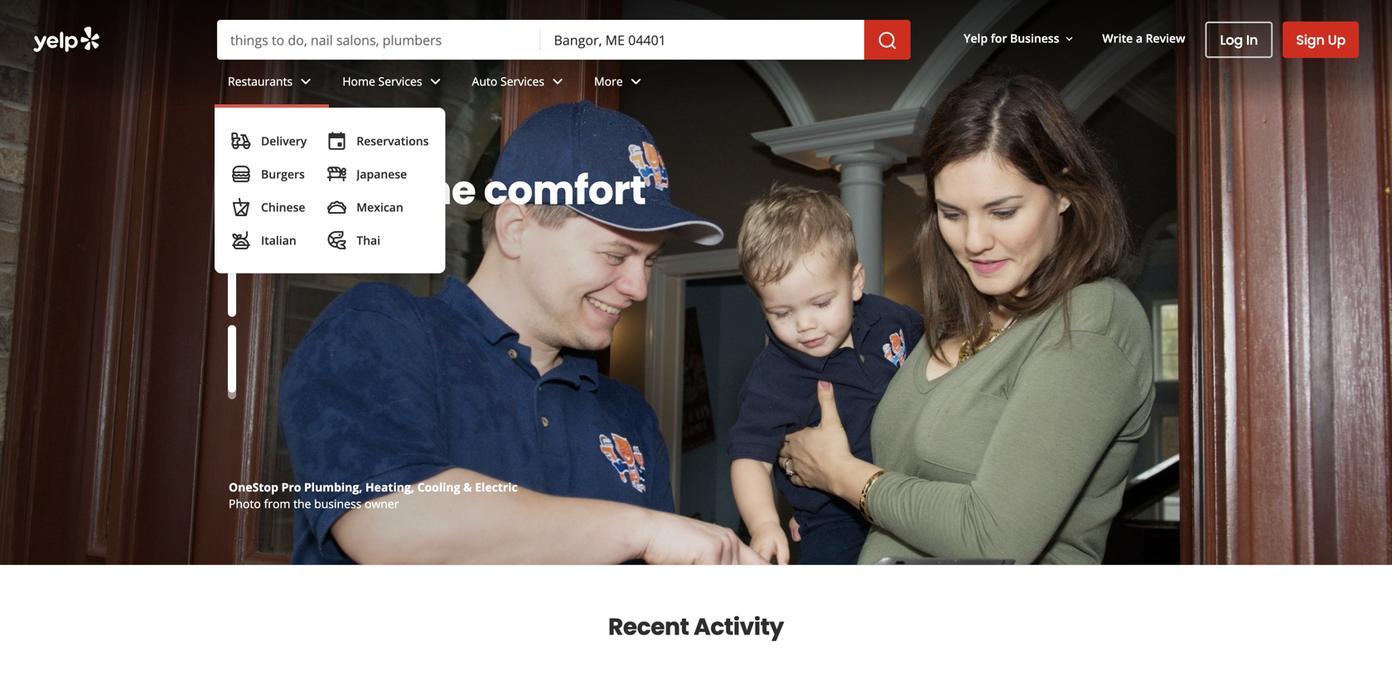 Task type: vqa. For each thing, say whether or not it's contained in the screenshot.
229
no



Task type: describe. For each thing, give the bounding box(es) containing it.
explore banner section banner
[[0, 0, 1392, 565]]

up
[[1328, 31, 1346, 49]]

Find text field
[[230, 31, 527, 49]]

restaurants
[[228, 73, 293, 89]]

recent
[[608, 611, 689, 643]]

onestop pro plumbing, heating, cooling & electric photo from the business owner
[[229, 479, 518, 512]]

24 mexican v2 image
[[327, 197, 347, 217]]

24 search v2 image
[[288, 244, 308, 264]]

24 chevron down v2 image for restaurants
[[296, 72, 316, 91]]

24 chevron down v2 image for home services
[[426, 72, 445, 91]]

chinese link
[[225, 191, 313, 224]]

sign up button
[[1283, 22, 1359, 58]]

search image
[[878, 31, 898, 51]]

sign
[[1296, 31, 1325, 49]]

dial
[[262, 162, 340, 218]]

auto services link
[[459, 60, 581, 108]]

reservations link
[[320, 124, 435, 157]]

2 select slide image from the top
[[228, 243, 236, 317]]

chinese
[[261, 199, 305, 215]]

burgers
[[261, 166, 305, 182]]

burgers link
[[225, 157, 313, 191]]

business categories element
[[215, 60, 1359, 273]]

mexican
[[357, 199, 403, 215]]

24 reservations v2 image
[[327, 131, 347, 151]]

onestop pro plumbing, heating, cooling & electric link
[[229, 479, 518, 495]]

heating,
[[365, 479, 414, 495]]

onestop
[[229, 479, 278, 495]]

log in button
[[1205, 22, 1273, 58]]

yelp
[[964, 30, 988, 46]]

delivery link
[[225, 124, 313, 157]]

write a review
[[1102, 30, 1185, 46]]

activity
[[694, 611, 784, 643]]

menu inside business categories 'element'
[[215, 108, 445, 273]]

comfort
[[484, 162, 646, 218]]

&
[[463, 479, 472, 495]]

cooling
[[417, 479, 460, 495]]

more link
[[581, 60, 659, 108]]

log in
[[1220, 31, 1258, 49]]



Task type: locate. For each thing, give the bounding box(es) containing it.
2 vertical spatial select slide image
[[228, 320, 236, 394]]

in
[[1246, 31, 1258, 49]]

none field up home services
[[230, 31, 527, 49]]

the right japanese
[[409, 162, 476, 218]]

the inside onestop pro plumbing, heating, cooling & electric photo from the business owner
[[293, 496, 311, 512]]

menu
[[215, 108, 445, 273]]

1 none field from the left
[[230, 31, 527, 49]]

menu containing delivery
[[215, 108, 445, 273]]

24 chevron down v2 image inside the restaurants 'link'
[[296, 72, 316, 91]]

yelp for business button
[[957, 23, 1083, 53]]

24 chevron down v2 image left auto
[[426, 72, 445, 91]]

none field "find"
[[230, 31, 527, 49]]

0 horizontal spatial none field
[[230, 31, 527, 49]]

thai link
[[320, 224, 435, 257]]

thai
[[357, 232, 380, 248]]

restaurants link
[[215, 60, 329, 108]]

a
[[1136, 30, 1143, 46]]

home
[[342, 73, 375, 89]]

business
[[1010, 30, 1059, 46]]

pro
[[281, 479, 301, 495]]

16 chevron down v2 image
[[1063, 32, 1076, 45]]

services inside 'link'
[[378, 73, 422, 89]]

2 horizontal spatial 24 chevron down v2 image
[[548, 72, 568, 91]]

1 horizontal spatial the
[[409, 162, 476, 218]]

none field up 24 chevron down v2 icon
[[554, 31, 851, 49]]

plumbing,
[[304, 479, 362, 495]]

italian link
[[225, 224, 313, 257]]

the down the pro
[[293, 496, 311, 512]]

None field
[[230, 31, 527, 49], [554, 31, 851, 49]]

24 chevron down v2 image
[[296, 72, 316, 91], [426, 72, 445, 91], [548, 72, 568, 91]]

3 select slide image from the top
[[228, 320, 236, 394]]

1 horizontal spatial 24 chevron down v2 image
[[426, 72, 445, 91]]

japanese
[[357, 166, 407, 182]]

write
[[1102, 30, 1133, 46]]

auto services
[[472, 73, 544, 89]]

1 vertical spatial the
[[293, 496, 311, 512]]

home services
[[342, 73, 422, 89]]

hvac link
[[262, 234, 379, 273]]

24 burgers v2 image
[[231, 164, 251, 184]]

photo
[[229, 496, 261, 512]]

reservations
[[357, 133, 429, 149]]

2 services from the left
[[501, 73, 544, 89]]

24 chevron down v2 image inside home services 'link'
[[426, 72, 445, 91]]

0 vertical spatial the
[[409, 162, 476, 218]]

24 chevron down v2 image right auto services
[[548, 72, 568, 91]]

0 horizontal spatial 24 chevron down v2 image
[[296, 72, 316, 91]]

business
[[314, 496, 362, 512]]

1 services from the left
[[378, 73, 422, 89]]

japanese link
[[320, 157, 435, 191]]

hvac
[[315, 244, 352, 263]]

services right home
[[378, 73, 422, 89]]

log
[[1220, 31, 1243, 49]]

services right auto
[[501, 73, 544, 89]]

services for home services
[[378, 73, 422, 89]]

review
[[1146, 30, 1185, 46]]

italian
[[261, 232, 296, 248]]

24 chinese v2 image
[[231, 197, 251, 217]]

None search field
[[0, 0, 1392, 273], [217, 20, 914, 60], [0, 0, 1392, 273], [217, 20, 914, 60]]

24 thai v2 image
[[327, 230, 347, 250]]

Near text field
[[554, 31, 851, 49]]

from
[[264, 496, 290, 512]]

1 select slide image from the top
[[228, 161, 236, 235]]

delivery
[[261, 133, 307, 149]]

24 italian v2 image
[[231, 230, 251, 250]]

1 vertical spatial select slide image
[[228, 243, 236, 317]]

0 horizontal spatial the
[[293, 496, 311, 512]]

none field near
[[554, 31, 851, 49]]

24 chevron down v2 image
[[626, 72, 646, 91]]

2 none field from the left
[[554, 31, 851, 49]]

more
[[594, 73, 623, 89]]

dial up the comfort
[[262, 162, 646, 218]]

24 chevron down v2 image for auto services
[[548, 72, 568, 91]]

up
[[348, 162, 401, 218]]

owner
[[365, 496, 399, 512]]

services for auto services
[[501, 73, 544, 89]]

24 sushi v2 image
[[327, 164, 347, 184]]

auto
[[472, 73, 498, 89]]

select slide image
[[228, 161, 236, 235], [228, 243, 236, 317], [228, 320, 236, 394]]

recent activity
[[608, 611, 784, 643]]

0 vertical spatial select slide image
[[228, 161, 236, 235]]

24 chevron down v2 image inside auto services link
[[548, 72, 568, 91]]

0 horizontal spatial services
[[378, 73, 422, 89]]

sign up
[[1296, 31, 1346, 49]]

mexican link
[[320, 191, 435, 224]]

3 24 chevron down v2 image from the left
[[548, 72, 568, 91]]

1 24 chevron down v2 image from the left
[[296, 72, 316, 91]]

24 delivery v2 image
[[231, 131, 251, 151]]

yelp for business
[[964, 30, 1059, 46]]

write a review link
[[1096, 23, 1192, 53]]

1 horizontal spatial services
[[501, 73, 544, 89]]

24 chevron down v2 image right restaurants
[[296, 72, 316, 91]]

home services link
[[329, 60, 459, 108]]

2 24 chevron down v2 image from the left
[[426, 72, 445, 91]]

services
[[378, 73, 422, 89], [501, 73, 544, 89]]

electric
[[475, 479, 518, 495]]

1 horizontal spatial none field
[[554, 31, 851, 49]]

for
[[991, 30, 1007, 46]]

the
[[409, 162, 476, 218], [293, 496, 311, 512]]



